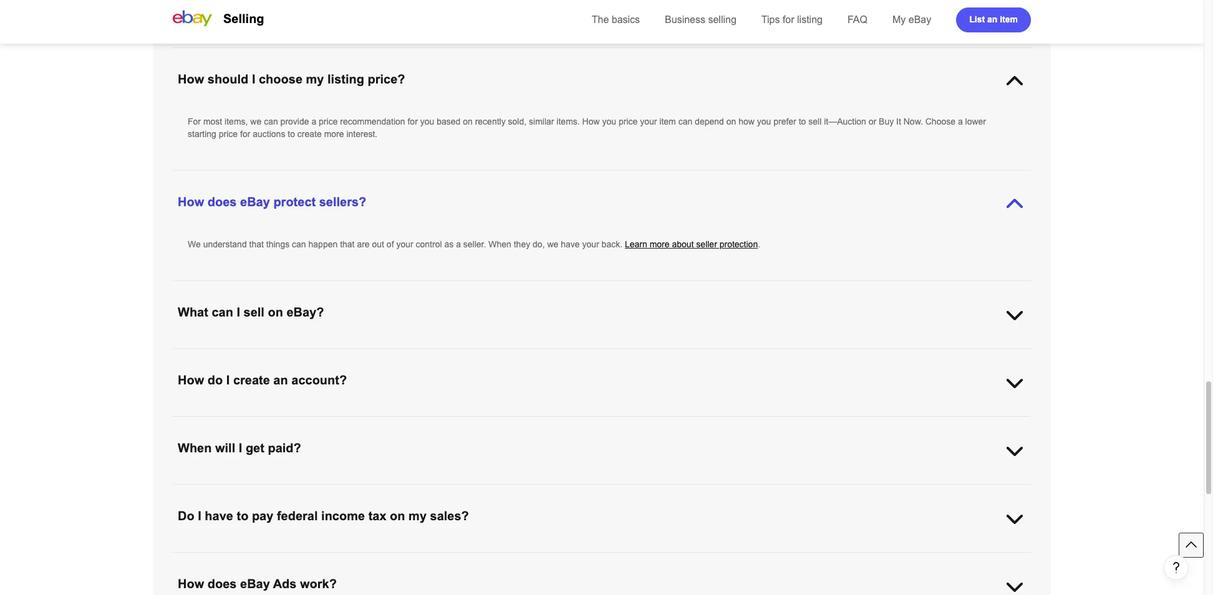 Task type: locate. For each thing, give the bounding box(es) containing it.
0 horizontal spatial out
[[372, 240, 384, 250]]

1099- up mean
[[744, 554, 766, 564]]

and
[[404, 418, 418, 428], [499, 418, 513, 428], [925, 418, 939, 428], [966, 579, 980, 589]]

buy inside for most items, we can provide a price recommendation for you based on recently sold, similar items. how you price your item can depend on how you prefer to sell it—auction or buy it now. choose a lower starting price for auctions to create more interest.
[[879, 117, 894, 127]]

on down just
[[540, 579, 550, 589]]

tax right "new"
[[1000, 554, 1012, 564]]

in right file
[[468, 567, 474, 577]]

on right the it
[[213, 592, 223, 596]]

my left the sales? on the bottom left of page
[[409, 510, 427, 524]]

0 horizontal spatial sell
[[244, 306, 265, 319]]

.
[[964, 6, 966, 16], [758, 240, 761, 250]]

0 horizontal spatial more
[[324, 129, 344, 139]]

1 horizontal spatial we
[[548, 240, 559, 250]]

sell left ebay? on the bottom left of the page
[[244, 306, 265, 319]]

as
[[445, 240, 454, 250]]

or right call
[[211, 431, 218, 441]]

2 horizontal spatial more
[[907, 554, 927, 564]]

2 horizontal spatial create
[[377, 418, 401, 428]]

we up auctions
[[250, 117, 262, 127]]

1 vertical spatial out
[[592, 592, 604, 596]]

have left at
[[398, 6, 417, 16]]

0 vertical spatial taxes
[[842, 567, 863, 577]]

1 vertical spatial buy
[[879, 117, 894, 127]]

requirement
[[225, 567, 271, 577]]

1 vertical spatial list
[[271, 418, 284, 428]]

0 horizontal spatial we
[[250, 117, 262, 127]]

are left tips
[[747, 6, 760, 16]]

be inside starting on jan 1, 2022, irs regulations require all businesses that process payments, including online marketplaces like ebay, to issue a form 1099-k for all sellers who receive $600 or more in sales. the new tax reporting requirement may impact your 2022 tax return that you may file in 2023. however, just because you receive a 1099-k doesn't automatically mean that you'll owe taxes on the amount reported on your 1099- k. only goods that are sold for a profit are considered taxable, so you won't owe any taxes on something you sell for less than what you paid for it. for example, if you bought a bike for $1,000 last year, and then sold it on ebay today for $700, that $700 you made would generally not be subject to income tax. check out our
[[466, 592, 475, 596]]

my
[[306, 72, 324, 86], [409, 510, 427, 524]]

1 horizontal spatial the
[[964, 554, 979, 564]]

to right subject
[[508, 592, 515, 596]]

or inside to get started, select list an item. we'll help you create and verify your account, and set-up payment information during your first listing. have your preferred payment account details on hand and be ready to receive a call or text on your phone for verification.
[[211, 431, 218, 441]]

1 horizontal spatial have
[[398, 6, 417, 16]]

and left then
[[966, 579, 980, 589]]

your
[[640, 117, 657, 127], [396, 240, 413, 250], [582, 240, 599, 250], [444, 418, 461, 428], [651, 418, 668, 428], [737, 418, 754, 428], [249, 431, 266, 441], [321, 567, 338, 577], [971, 567, 988, 577]]

sold up $700,
[[277, 579, 293, 589]]

0 horizontal spatial listing
[[328, 72, 364, 86]]

1 horizontal spatial buy
[[879, 117, 894, 127]]

paid?
[[268, 442, 301, 456]]

1 horizontal spatial my
[[409, 510, 427, 524]]

how inside for most items, we can provide a price recommendation for you based on recently sold, similar items. how you price your item can depend on how you prefer to sell it—auction or buy it now. choose a lower starting price for auctions to create more interest.
[[583, 117, 600, 127]]

my ebay
[[893, 14, 932, 25]]

for down items,
[[240, 129, 250, 139]]

to right ready
[[978, 418, 986, 428]]

may up so
[[435, 567, 451, 577]]

0 vertical spatial owe
[[824, 567, 840, 577]]

tips for listing
[[762, 14, 823, 25]]

how does ebay protect sellers?
[[178, 195, 366, 209]]

ebay down requirement
[[240, 578, 270, 592]]

can right "what" in the left of the page
[[212, 306, 233, 319]]

0 vertical spatial more
[[324, 129, 344, 139]]

1 horizontal spatial income
[[518, 592, 546, 596]]

now.
[[904, 117, 923, 127]]

won't
[[459, 579, 479, 589]]

0 vertical spatial we
[[250, 117, 262, 127]]

. right seller
[[758, 240, 761, 250]]

sold,
[[508, 117, 527, 127]]

1 horizontal spatial owe
[[824, 567, 840, 577]]

0 vertical spatial get
[[463, 6, 475, 16]]

you right the help
[[361, 418, 375, 428]]

it.
[[746, 579, 753, 589]]

0 horizontal spatial any
[[238, 6, 252, 16]]

provide
[[281, 117, 309, 127]]

0 vertical spatial sold
[[277, 579, 293, 589]]

0 vertical spatial list
[[970, 14, 985, 24]]

receive inside to get started, select list an item. we'll help you create and verify your account, and set-up payment information during your first listing. have your preferred payment account details on hand and be ready to receive a call or text on your phone for verification.
[[988, 418, 1016, 428]]

payment right up
[[543, 418, 576, 428]]

mean
[[760, 567, 782, 577]]

to
[[799, 6, 806, 16], [799, 117, 806, 127], [288, 129, 295, 139], [978, 418, 986, 428], [237, 510, 249, 524], [682, 554, 689, 564], [508, 592, 515, 596]]

more
[[324, 129, 344, 139], [650, 240, 670, 250], [907, 554, 927, 564]]

1 horizontal spatial listing
[[797, 14, 823, 25]]

0 horizontal spatial when
[[178, 442, 212, 456]]

0 horizontal spatial k
[[668, 567, 674, 577]]

a left lower
[[958, 117, 963, 127]]

or inside starting on jan 1, 2022, irs regulations require all businesses that process payments, including online marketplaces like ebay, to issue a form 1099-k for all sellers who receive $600 or more in sales. the new tax reporting requirement may impact your 2022 tax return that you may file in 2023. however, just because you receive a 1099-k doesn't automatically mean that you'll owe taxes on the amount reported on your 1099- k. only goods that are sold for a profit are considered taxable, so you won't owe any taxes on something you sell for less than what you paid for it. for example, if you bought a bike for $1,000 last year, and then sold it on ebay today for $700, that $700 you made would generally not be subject to income tax. check out our
[[897, 554, 905, 564]]

or up "amount"
[[897, 554, 905, 564]]

packaging
[[255, 6, 294, 16], [924, 6, 964, 16]]

$600
[[875, 554, 895, 564]]

receive right ready
[[988, 418, 1016, 428]]

account,
[[463, 418, 496, 428]]

how do i create an account?
[[178, 374, 347, 388]]

1 horizontal spatial out
[[592, 592, 604, 596]]

be down won't
[[466, 592, 475, 596]]

a right provide
[[312, 117, 316, 127]]

owe
[[824, 567, 840, 577], [482, 579, 498, 589]]

price?
[[368, 72, 405, 86]]

how for how do i create an account?
[[178, 374, 204, 388]]

can right "things"
[[292, 240, 306, 250]]

i for choose
[[252, 72, 255, 86]]

and right hand
[[925, 418, 939, 428]]

file
[[454, 567, 465, 577]]

how for how does ebay ads work?
[[178, 578, 204, 592]]

2 packaging from the left
[[924, 6, 964, 16]]

0 horizontal spatial supplies
[[297, 6, 329, 16]]

create inside for most items, we can provide a price recommendation for you based on recently sold, similar items. how you price your item can depend on how you prefer to sell it—auction or buy it now. choose a lower starting price for auctions to create more interest.
[[298, 129, 322, 139]]

. left list an item
[[964, 6, 966, 16]]

on
[[463, 117, 473, 127], [727, 117, 737, 127], [268, 306, 283, 319], [891, 418, 901, 428], [237, 431, 247, 441], [390, 510, 405, 524], [220, 554, 230, 564], [866, 567, 875, 577], [959, 567, 969, 577], [540, 579, 550, 589], [213, 592, 223, 596]]

the left basics
[[592, 14, 609, 25]]

details
[[863, 418, 888, 428]]

how left do
[[178, 374, 204, 388]]

do,
[[533, 240, 545, 250]]

1 horizontal spatial list
[[970, 14, 985, 24]]

create right do
[[233, 374, 270, 388]]

out inside starting on jan 1, 2022, irs regulations require all businesses that process payments, including online marketplaces like ebay, to issue a form 1099-k for all sellers who receive $600 or more in sales. the new tax reporting requirement may impact your 2022 tax return that you may file in 2023. however, just because you receive a 1099-k doesn't automatically mean that you'll owe taxes on the amount reported on your 1099- k. only goods that are sold for a profit are considered taxable, so you won't owe any taxes on something you sell for less than what you paid for it. for example, if you bought a bike for $1,000 last year, and then sold it on ebay today for $700, that $700 you made would generally not be subject to income tax. check out our
[[592, 592, 604, 596]]

owe down who
[[824, 567, 840, 577]]

example,
[[771, 579, 806, 589]]

2 does from the top
[[208, 578, 237, 592]]

does for how does ebay protect sellers?
[[208, 195, 237, 209]]

you left paid
[[698, 579, 712, 589]]

k down ebay,
[[668, 567, 674, 577]]

would
[[388, 592, 411, 596]]

1 horizontal spatial may
[[348, 6, 364, 16]]

0 vertical spatial buy
[[849, 6, 864, 16]]

that down profit on the bottom of the page
[[308, 592, 323, 596]]

including
[[525, 554, 559, 564]]

0 vertical spatial be
[[942, 418, 952, 428]]

1 horizontal spatial 1099-
[[744, 554, 766, 564]]

free
[[478, 6, 493, 16]]

1099-
[[744, 554, 766, 564], [646, 567, 668, 577], [991, 567, 1013, 577]]

payment
[[543, 418, 576, 428], [794, 418, 828, 428]]

0 vertical spatial have
[[398, 6, 417, 16]]

0 horizontal spatial get
[[199, 418, 212, 428]]

listing right available
[[797, 14, 823, 25]]

we inside for most items, we can provide a price recommendation for you based on recently sold, similar items. how you price your item can depend on how you prefer to sell it—auction or buy it now. choose a lower starting price for auctions to create more interest.
[[250, 117, 262, 127]]

tax up considered
[[362, 567, 374, 577]]

2 vertical spatial for
[[755, 579, 768, 589]]

a left bike on the right bottom of the page
[[861, 579, 866, 589]]

you can use any packaging supplies you may already have at home or get free boxes from carriers. for an added touch, ebay branded supplies are available to purchase. buy ebay branded packaging .
[[188, 6, 966, 16]]

your right of
[[396, 240, 413, 250]]

boxes
[[495, 6, 519, 16]]

or left it
[[869, 117, 877, 127]]

we
[[250, 117, 262, 127], [548, 240, 559, 250]]

does
[[208, 195, 237, 209], [208, 578, 237, 592]]

in up reported
[[930, 554, 936, 564]]

item inside for most items, we can provide a price recommendation for you based on recently sold, similar items. how you price your item can depend on how you prefer to sell it—auction or buy it now. choose a lower starting price for auctions to create more interest.
[[660, 117, 676, 127]]

1 vertical spatial item
[[660, 117, 676, 127]]

be left ready
[[942, 418, 952, 428]]

1 vertical spatial my
[[409, 510, 427, 524]]

1 horizontal spatial payment
[[794, 418, 828, 428]]

i right "what" in the left of the page
[[237, 306, 240, 319]]

receive right who
[[845, 554, 873, 564]]

ebay left protect
[[240, 195, 270, 209]]

when down call
[[178, 442, 212, 456]]

more up "amount"
[[907, 554, 927, 564]]

0 vertical spatial sell
[[809, 117, 822, 127]]

0 vertical spatial create
[[298, 129, 322, 139]]

buy left it
[[879, 117, 894, 127]]

listing left price?
[[328, 72, 364, 86]]

k
[[766, 554, 772, 564], [668, 567, 674, 577]]

to up doesn't
[[682, 554, 689, 564]]

1 horizontal spatial sell
[[611, 579, 624, 589]]

help, opens dialogs image
[[1171, 562, 1183, 575]]

sell right the prefer
[[809, 117, 822, 127]]

2 vertical spatial more
[[907, 554, 927, 564]]

more left about
[[650, 240, 670, 250]]

sell inside starting on jan 1, 2022, irs regulations require all businesses that process payments, including online marketplaces like ebay, to issue a form 1099-k for all sellers who receive $600 or more in sales. the new tax reporting requirement may impact your 2022 tax return that you may file in 2023. however, just because you receive a 1099-k doesn't automatically mean that you'll owe taxes on the amount reported on your 1099- k. only goods that are sold for a profit are considered taxable, so you won't owe any taxes on something you sell for less than what you paid for it. for example, if you bought a bike for $1,000 last year, and then sold it on ebay today for $700, that $700 you made would generally not be subject to income tax. check out our
[[611, 579, 624, 589]]

buy ebay branded packaging link
[[849, 6, 964, 16]]

starting
[[188, 129, 216, 139]]

sales.
[[939, 554, 962, 564]]

0 horizontal spatial receive
[[608, 567, 636, 577]]

0 horizontal spatial taxes
[[517, 579, 537, 589]]

0 horizontal spatial in
[[468, 567, 474, 577]]

you up our
[[595, 579, 609, 589]]

more inside starting on jan 1, 2022, irs regulations require all businesses that process payments, including online marketplaces like ebay, to issue a form 1099-k for all sellers who receive $600 or more in sales. the new tax reporting requirement may impact your 2022 tax return that you may file in 2023. however, just because you receive a 1099-k doesn't automatically mean that you'll owe taxes on the amount reported on your 1099- k. only goods that are sold for a profit are considered taxable, so you won't owe any taxes on something you sell for less than what you paid for it. for example, if you bought a bike for $1,000 last year, and then sold it on ebay today for $700, that $700 you made would generally not be subject to income tax. check out our
[[907, 554, 927, 564]]

bike
[[868, 579, 884, 589]]

list inside to get started, select list an item. we'll help you create and verify your account, and set-up payment information during your first listing. have your preferred payment account details on hand and be ready to receive a call or text on your phone for verification.
[[271, 418, 284, 428]]

1 vertical spatial .
[[758, 240, 761, 250]]

1 horizontal spatial in
[[930, 554, 936, 564]]

starting on jan 1, 2022, irs regulations require all businesses that process payments, including online marketplaces like ebay, to issue a form 1099-k for all sellers who receive $600 or more in sales. the new tax reporting requirement may impact your 2022 tax return that you may file in 2023. however, just because you receive a 1099-k doesn't automatically mean that you'll owe taxes on the amount reported on your 1099- k. only goods that are sold for a profit are considered taxable, so you won't owe any taxes on something you sell for less than what you paid for it. for example, if you bought a bike for $1,000 last year, and then sold it on ebay today for $700, that $700 you made would generally not be subject to income tax. check out our
[[188, 554, 1013, 596]]

first
[[670, 418, 684, 428]]

federal
[[277, 510, 318, 524]]

ebay left my
[[867, 6, 887, 16]]

0 horizontal spatial be
[[466, 592, 475, 596]]

owe up subject
[[482, 579, 498, 589]]

do i have to pay federal income tax on my sales?
[[178, 510, 469, 524]]

0 horizontal spatial list
[[271, 418, 284, 428]]

0 horizontal spatial for
[[188, 117, 201, 127]]

2 horizontal spatial sell
[[809, 117, 822, 127]]

phone
[[269, 431, 293, 441]]

1 horizontal spatial taxes
[[842, 567, 863, 577]]

1 vertical spatial any
[[500, 579, 514, 589]]

0 vertical spatial when
[[489, 240, 512, 250]]

receive down marketplaces
[[608, 567, 636, 577]]

online
[[562, 554, 585, 564]]

2 vertical spatial tax
[[362, 567, 374, 577]]

for up mean
[[775, 554, 785, 564]]

k up mean
[[766, 554, 772, 564]]

1099- up then
[[991, 567, 1013, 577]]

we'll
[[320, 418, 339, 428]]

out left of
[[372, 240, 384, 250]]

have
[[398, 6, 417, 16], [561, 240, 580, 250], [205, 510, 233, 524]]

business selling
[[665, 14, 737, 25]]

out
[[372, 240, 384, 250], [592, 592, 604, 596]]

1 vertical spatial receive
[[845, 554, 873, 564]]

basics
[[612, 14, 640, 25]]

based
[[437, 117, 461, 127]]

taxes up "bought"
[[842, 567, 863, 577]]

1 horizontal spatial any
[[500, 579, 514, 589]]

2 branded from the left
[[889, 6, 921, 16]]

does down reporting
[[208, 578, 237, 592]]

how right items.
[[583, 117, 600, 127]]

1 does from the top
[[208, 195, 237, 209]]

all
[[375, 554, 384, 564], [787, 554, 796, 564]]

hand
[[903, 418, 922, 428]]

paid
[[714, 579, 731, 589]]

prefer
[[774, 117, 797, 127]]

on up businesses
[[390, 510, 405, 524]]

may
[[348, 6, 364, 16], [274, 567, 290, 577], [435, 567, 451, 577]]

you
[[188, 6, 203, 16]]

issue
[[691, 554, 712, 564]]

payments,
[[482, 554, 522, 564]]

1 horizontal spatial supplies
[[712, 6, 745, 16]]

0 vertical spatial does
[[208, 195, 237, 209]]

0 horizontal spatial the
[[592, 14, 609, 25]]

back.
[[602, 240, 623, 250]]

ready
[[954, 418, 976, 428]]

on left hand
[[891, 418, 901, 428]]

your down select
[[249, 431, 266, 441]]

0 horizontal spatial payment
[[543, 418, 576, 428]]

0 vertical spatial .
[[964, 6, 966, 16]]

item
[[1000, 14, 1018, 24], [660, 117, 676, 127]]

1 vertical spatial income
[[518, 592, 546, 596]]

year,
[[944, 579, 963, 589]]

ebay,
[[657, 554, 679, 564]]

for down item.
[[296, 431, 306, 441]]

2 vertical spatial have
[[205, 510, 233, 524]]

can left depend
[[679, 117, 693, 127]]

0 horizontal spatial income
[[321, 510, 365, 524]]

your right verify
[[444, 418, 461, 428]]

0 horizontal spatial all
[[375, 554, 384, 564]]

considered
[[352, 579, 395, 589]]

tax up require
[[369, 510, 387, 524]]

1 horizontal spatial sold
[[277, 579, 293, 589]]

already
[[367, 6, 395, 16]]

0 vertical spatial my
[[306, 72, 324, 86]]

if
[[808, 579, 813, 589]]

sold down the k.
[[188, 592, 204, 596]]

how up we
[[178, 195, 204, 209]]

a up less
[[638, 567, 643, 577]]

it—auction
[[824, 117, 867, 127]]

1 vertical spatial have
[[561, 240, 580, 250]]

0 horizontal spatial packaging
[[255, 6, 294, 16]]

when will i get paid?
[[178, 442, 301, 456]]

they
[[514, 240, 531, 250]]

i right do
[[226, 374, 230, 388]]

ads
[[273, 578, 297, 592]]

create down provide
[[298, 129, 322, 139]]

who
[[826, 554, 842, 564]]

of
[[387, 240, 394, 250]]

0 vertical spatial receive
[[988, 418, 1016, 428]]

i right the should
[[252, 72, 255, 86]]

1 horizontal spatial for
[[575, 6, 588, 16]]

i for create
[[226, 374, 230, 388]]

on up the year,
[[959, 567, 969, 577]]

just
[[540, 567, 553, 577]]

1 vertical spatial does
[[208, 578, 237, 592]]

learn
[[625, 240, 648, 250]]

2 vertical spatial sell
[[611, 579, 624, 589]]

1 payment from the left
[[543, 418, 576, 428]]

0 horizontal spatial branded
[[678, 6, 710, 16]]



Task type: describe. For each thing, give the bounding box(es) containing it.
i right the do
[[198, 510, 201, 524]]

you inside to get started, select list an item. we'll help you create and verify your account, and set-up payment information during your first listing. have your preferred payment account details on hand and be ready to receive a call or text on your phone for verification.
[[361, 418, 375, 428]]

marketplaces
[[587, 554, 639, 564]]

form
[[721, 554, 742, 564]]

0 horizontal spatial price
[[219, 129, 238, 139]]

less
[[639, 579, 655, 589]]

something
[[552, 579, 592, 589]]

are up $700
[[337, 579, 350, 589]]

sellers?
[[319, 195, 366, 209]]

to right the prefer
[[799, 117, 806, 127]]

a inside to get started, select list an item. we'll help you create and verify your account, and set-up payment information during your first listing. have your preferred payment account details on hand and be ready to receive a call or text on your phone for verification.
[[188, 431, 193, 441]]

business
[[665, 14, 706, 25]]

listing.
[[687, 418, 712, 428]]

0 vertical spatial listing
[[797, 14, 823, 25]]

your left first
[[651, 418, 668, 428]]

1 vertical spatial in
[[468, 567, 474, 577]]

1 supplies from the left
[[297, 6, 329, 16]]

your right have
[[737, 418, 754, 428]]

do
[[208, 374, 223, 388]]

sell inside for most items, we can provide a price recommendation for you based on recently sold, similar items. how you price your item can depend on how you prefer to sell it—auction or buy it now. choose a lower starting price for auctions to create more interest.
[[809, 117, 822, 127]]

for down the
[[887, 579, 897, 589]]

to get started, select list an item. we'll help you create and verify your account, and set-up payment information during your first listing. have your preferred payment account details on hand and be ready to receive a call or text on your phone for verification.
[[188, 418, 1016, 441]]

1 vertical spatial sold
[[188, 592, 204, 596]]

amount
[[892, 567, 922, 577]]

how should i choose my listing price?
[[178, 72, 405, 86]]

0 vertical spatial income
[[321, 510, 365, 524]]

have
[[714, 418, 734, 428]]

my ebay link
[[893, 14, 932, 25]]

1 vertical spatial k
[[668, 567, 674, 577]]

for left it.
[[733, 579, 743, 589]]

more inside for most items, we can provide a price recommendation for you based on recently sold, similar items. how you price your item can depend on how you prefer to sell it—auction or buy it now. choose a lower starting price for auctions to create more interest.
[[324, 129, 344, 139]]

1 horizontal spatial when
[[489, 240, 512, 250]]

for right tips
[[783, 14, 795, 25]]

only
[[199, 579, 216, 589]]

i for get
[[239, 442, 242, 456]]

protection
[[720, 240, 758, 250]]

it
[[897, 117, 902, 127]]

reporting
[[188, 567, 222, 577]]

2 horizontal spatial 1099-
[[991, 567, 1013, 577]]

require
[[345, 554, 372, 564]]

faq
[[848, 14, 868, 25]]

a left form
[[714, 554, 719, 564]]

purchase.
[[809, 6, 847, 16]]

you up not
[[442, 579, 456, 589]]

0 vertical spatial any
[[238, 6, 252, 16]]

most
[[203, 117, 222, 127]]

you up so
[[418, 567, 433, 577]]

are left of
[[357, 240, 370, 250]]

recommendation
[[340, 117, 405, 127]]

how for how should i choose my listing price?
[[178, 72, 204, 86]]

it
[[206, 592, 211, 596]]

today
[[248, 592, 269, 596]]

items,
[[225, 117, 248, 127]]

choose
[[259, 72, 303, 86]]

for up $700,
[[296, 579, 306, 589]]

can left use
[[205, 6, 219, 16]]

and left set-
[[499, 418, 513, 428]]

to left pay
[[237, 510, 249, 524]]

for left less
[[627, 579, 637, 589]]

tips
[[762, 14, 780, 25]]

items.
[[557, 117, 580, 127]]

or right home
[[453, 6, 461, 16]]

will
[[215, 442, 235, 456]]

0 horizontal spatial may
[[274, 567, 290, 577]]

what
[[677, 579, 695, 589]]

1 vertical spatial when
[[178, 442, 212, 456]]

$700,
[[284, 592, 306, 596]]

1 horizontal spatial more
[[650, 240, 670, 250]]

from
[[521, 6, 539, 16]]

we
[[188, 240, 201, 250]]

your inside for most items, we can provide a price recommendation for you based on recently sold, similar items. how you price your item can depend on how you prefer to sell it—auction or buy it now. choose a lower starting price for auctions to create more interest.
[[640, 117, 657, 127]]

2 horizontal spatial get
[[463, 6, 475, 16]]

0 vertical spatial k
[[766, 554, 772, 564]]

that left process at the bottom left
[[432, 554, 447, 564]]

the
[[878, 567, 890, 577]]

create inside to get started, select list an item. we'll help you create and verify your account, and set-up payment information during your first listing. have your preferred payment account details on hand and be ready to receive a call or text on your phone for verification.
[[377, 418, 401, 428]]

that right happen
[[340, 240, 355, 250]]

0 vertical spatial out
[[372, 240, 384, 250]]

you right how
[[757, 117, 771, 127]]

ebay inside starting on jan 1, 2022, irs regulations require all businesses that process payments, including online marketplaces like ebay, to issue a form 1099-k for all sellers who receive $600 or more in sales. the new tax reporting requirement may impact your 2022 tax return that you may file in 2023. however, just because you receive a 1099-k doesn't automatically mean that you'll owe taxes on the amount reported on your 1099- k. only goods that are sold for a profit are considered taxable, so you won't owe any taxes on something you sell for less than what you paid for it. for example, if you bought a bike for $1,000 last year, and then sold it on ebay today for $700, that $700 you made would generally not be subject to income tax. check out our
[[225, 592, 245, 596]]

2 payment from the left
[[794, 418, 828, 428]]

on left jan
[[220, 554, 230, 564]]

starting
[[188, 554, 218, 564]]

about
[[672, 240, 694, 250]]

0 vertical spatial tax
[[369, 510, 387, 524]]

for inside starting on jan 1, 2022, irs regulations require all businesses that process payments, including online marketplaces like ebay, to issue a form 1099-k for all sellers who receive $600 or more in sales. the new tax reporting requirement may impact your 2022 tax return that you may file in 2023. however, just because you receive a 1099-k doesn't automatically mean that you'll owe taxes on the amount reported on your 1099- k. only goods that are sold for a profit are considered taxable, so you won't owe any taxes on something you sell for less than what you paid for it. for example, if you bought a bike for $1,000 last year, and then sold it on ebay today for $700, that $700 you made would generally not be subject to income tax. check out our
[[755, 579, 768, 589]]

you right $700
[[347, 592, 361, 596]]

2 vertical spatial receive
[[608, 567, 636, 577]]

you left based
[[420, 117, 434, 127]]

our
[[606, 592, 619, 596]]

happen
[[309, 240, 338, 250]]

an inside to get started, select list an item. we'll help you create and verify your account, and set-up payment information during your first listing. have your preferred payment account details on hand and be ready to receive a call or text on your phone for verification.
[[287, 418, 297, 428]]

account?
[[292, 374, 347, 388]]

ebay?
[[287, 306, 324, 319]]

profit
[[316, 579, 335, 589]]

the basics link
[[592, 14, 640, 25]]

0 vertical spatial for
[[575, 6, 588, 16]]

that left "things"
[[249, 240, 264, 250]]

are up today
[[262, 579, 275, 589]]

your up profit on the bottom of the page
[[321, 567, 338, 577]]

0 horizontal spatial owe
[[482, 579, 498, 589]]

0 horizontal spatial 1099-
[[646, 567, 668, 577]]

to right available
[[799, 6, 806, 16]]

for inside to get started, select list an item. we'll help you create and verify your account, and set-up payment information during your first listing. have your preferred payment account details on hand and be ready to receive a call or text on your phone for verification.
[[296, 431, 306, 441]]

2 horizontal spatial may
[[435, 567, 451, 577]]

information
[[579, 418, 622, 428]]

seller.
[[464, 240, 486, 250]]

subject
[[478, 592, 505, 596]]

we understand that things can happen that are out of your control as a seller. when they do, we have your back. learn more about seller protection .
[[188, 240, 761, 250]]

be inside to get started, select list an item. we'll help you create and verify your account, and set-up payment information during your first listing. have your preferred payment account details on hand and be ready to receive a call or text on your phone for verification.
[[942, 418, 952, 428]]

generally
[[413, 592, 449, 596]]

income inside starting on jan 1, 2022, irs regulations require all businesses that process payments, including online marketplaces like ebay, to issue a form 1099-k for all sellers who receive $600 or more in sales. the new tax reporting requirement may impact your 2022 tax return that you may file in 2023. however, just because you receive a 1099-k doesn't automatically mean that you'll owe taxes on the amount reported on your 1099- k. only goods that are sold for a profit are considered taxable, so you won't owe any taxes on something you sell for less than what you paid for it. for example, if you bought a bike for $1,000 last year, and then sold it on ebay today for $700, that $700 you made would generally not be subject to income tax. check out our
[[518, 592, 546, 596]]

impact
[[293, 567, 318, 577]]

that down businesses
[[401, 567, 416, 577]]

business selling link
[[665, 14, 737, 25]]

1 branded from the left
[[678, 6, 710, 16]]

2 supplies from the left
[[712, 6, 745, 16]]

ebay right touch,
[[656, 6, 676, 16]]

understand
[[203, 240, 247, 250]]

select
[[246, 418, 268, 428]]

2 all from the left
[[787, 554, 796, 564]]

control
[[416, 240, 442, 250]]

ebay right my
[[909, 14, 932, 25]]

0 horizontal spatial .
[[758, 240, 761, 250]]

item.
[[299, 418, 318, 428]]

at
[[419, 6, 426, 16]]

on up when will i get paid?
[[237, 431, 247, 441]]

for right today
[[271, 592, 282, 596]]

set-
[[516, 418, 530, 428]]

1,
[[249, 554, 256, 564]]

tax.
[[548, 592, 562, 596]]

and left verify
[[404, 418, 418, 428]]

does for how does ebay ads work?
[[208, 578, 237, 592]]

started,
[[214, 418, 243, 428]]

for inside for most items, we can provide a price recommendation for you based on recently sold, similar items. how you price your item can depend on how you prefer to sell it—auction or buy it now. choose a lower starting price for auctions to create more interest.
[[188, 117, 201, 127]]

1 vertical spatial sell
[[244, 306, 265, 319]]

$1,000
[[899, 579, 926, 589]]

the inside starting on jan 1, 2022, irs regulations require all businesses that process payments, including online marketplaces like ebay, to issue a form 1099-k for all sellers who receive $600 or more in sales. the new tax reporting requirement may impact your 2022 tax return that you may file in 2023. however, just because you receive a 1099-k doesn't automatically mean that you'll owe taxes on the amount reported on your 1099- k. only goods that are sold for a profit are considered taxable, so you won't owe any taxes on something you sell for less than what you paid for it. for example, if you bought a bike for $1,000 last year, and then sold it on ebay today for $700, that $700 you made would generally not be subject to income tax. check out our
[[964, 554, 979, 564]]

help
[[342, 418, 358, 428]]

for left based
[[408, 117, 418, 127]]

than
[[657, 579, 674, 589]]

or inside for most items, we can provide a price recommendation for you based on recently sold, similar items. how you price your item can depend on how you prefer to sell it—auction or buy it now. choose a lower starting price for auctions to create more interest.
[[869, 117, 877, 127]]

1 horizontal spatial item
[[1000, 14, 1018, 24]]

0 horizontal spatial my
[[306, 72, 324, 86]]

jan
[[232, 554, 247, 564]]

a down impact
[[308, 579, 313, 589]]

then
[[983, 579, 1000, 589]]

up
[[530, 418, 540, 428]]

0 horizontal spatial have
[[205, 510, 233, 524]]

how for how does ebay protect sellers?
[[178, 195, 204, 209]]

your down "new"
[[971, 567, 988, 577]]

your left back.
[[582, 240, 599, 250]]

a right as
[[456, 240, 461, 250]]

i for sell
[[237, 306, 240, 319]]

get inside to get started, select list an item. we'll help you create and verify your account, and set-up payment information during your first listing. have your preferred payment account details on hand and be ready to receive a call or text on your phone for verification.
[[199, 418, 212, 428]]

any inside starting on jan 1, 2022, irs regulations require all businesses that process payments, including online marketplaces like ebay, to issue a form 1099-k for all sellers who receive $600 or more in sales. the new tax reporting requirement may impact your 2022 tax return that you may file in 2023. however, just because you receive a 1099-k doesn't automatically mean that you'll owe taxes on the amount reported on your 1099- k. only goods that are sold for a profit are considered taxable, so you won't owe any taxes on something you sell for less than what you paid for it. for example, if you bought a bike for $1,000 last year, and then sold it on ebay today for $700, that $700 you made would generally not be subject to income tax. check out our
[[500, 579, 514, 589]]

2 vertical spatial get
[[246, 442, 265, 456]]

0 vertical spatial in
[[930, 554, 936, 564]]

not
[[451, 592, 463, 596]]

1 horizontal spatial .
[[964, 6, 966, 16]]

taxable,
[[398, 579, 428, 589]]

to
[[188, 418, 197, 428]]

1 horizontal spatial price
[[319, 117, 338, 127]]

you down marketplaces
[[591, 567, 605, 577]]

like
[[642, 554, 655, 564]]

and inside starting on jan 1, 2022, irs regulations require all businesses that process payments, including online marketplaces like ebay, to issue a form 1099-k for all sellers who receive $600 or more in sales. the new tax reporting requirement may impact your 2022 tax return that you may file in 2023. however, just because you receive a 1099-k doesn't automatically mean that you'll owe taxes on the amount reported on your 1099- k. only goods that are sold for a profit are considered taxable, so you won't owe any taxes on something you sell for less than what you paid for it. for example, if you bought a bike for $1,000 last year, and then sold it on ebay today for $700, that $700 you made would generally not be subject to income tax. check out our
[[966, 579, 980, 589]]

to inside to get started, select list an item. we'll help you create and verify your account, and set-up payment information during your first listing. have your preferred payment account details on hand and be ready to receive a call or text on your phone for verification.
[[978, 418, 986, 428]]

how does ebay ads work?
[[178, 578, 337, 592]]

you left already
[[331, 6, 345, 16]]

2 horizontal spatial price
[[619, 117, 638, 127]]

1 vertical spatial listing
[[328, 72, 364, 86]]

that up today
[[245, 579, 260, 589]]

on left ebay? on the bottom left of the page
[[268, 306, 283, 319]]

because
[[556, 567, 589, 577]]

call
[[195, 431, 208, 441]]

2 horizontal spatial have
[[561, 240, 580, 250]]

to down provide
[[288, 129, 295, 139]]

1 all from the left
[[375, 554, 384, 564]]

you right items.
[[602, 117, 617, 127]]

2023.
[[477, 567, 499, 577]]

on left how
[[727, 117, 737, 127]]

1 packaging from the left
[[255, 6, 294, 16]]

during
[[624, 418, 648, 428]]

choose
[[926, 117, 956, 127]]

$700
[[325, 592, 345, 596]]

on right based
[[463, 117, 473, 127]]

0 horizontal spatial create
[[233, 374, 270, 388]]

sales?
[[430, 510, 469, 524]]

recently
[[475, 117, 506, 127]]

you right the 'if'
[[815, 579, 829, 589]]

that up the example,
[[785, 567, 799, 577]]

on left the
[[866, 567, 875, 577]]

account
[[830, 418, 861, 428]]

for most items, we can provide a price recommendation for you based on recently sold, similar items. how you price your item can depend on how you prefer to sell it—auction or buy it now. choose a lower starting price for auctions to create more interest.
[[188, 117, 987, 139]]

1 vertical spatial tax
[[1000, 554, 1012, 564]]

can up auctions
[[264, 117, 278, 127]]



Task type: vqa. For each thing, say whether or not it's contained in the screenshot.
started,
yes



